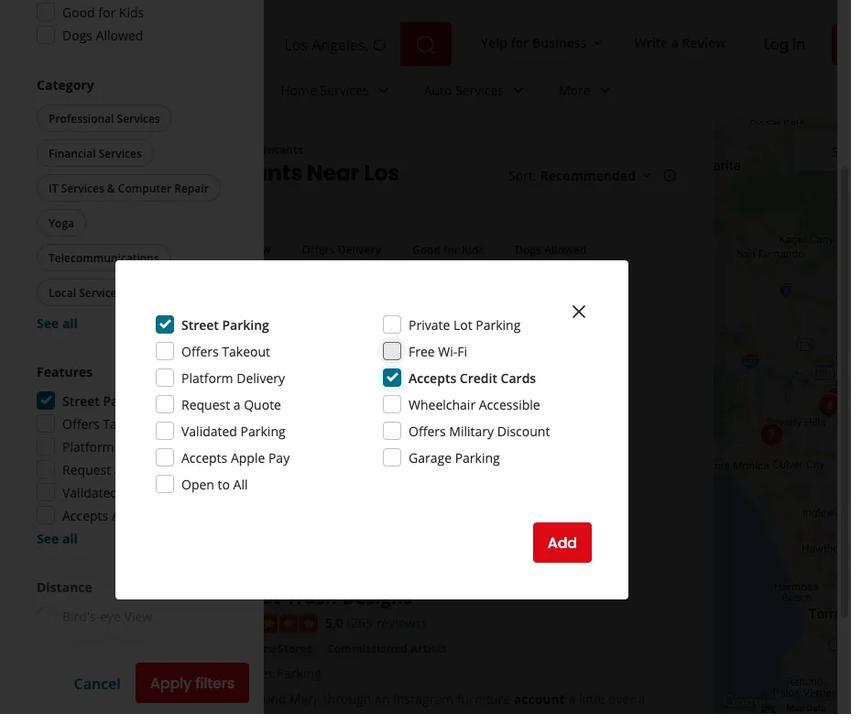 Task type: locate. For each thing, give the bounding box(es) containing it.
professional services up financial services
[[49, 110, 160, 126]]

all right '1'
[[96, 241, 110, 257]]

services for auto services link at top
[[456, 81, 504, 99]]

platform
[[181, 369, 233, 386], [62, 438, 114, 455]]

16 speech v2 image
[[219, 692, 234, 707]]

pay inside add "dialog"
[[269, 449, 290, 466]]

top
[[37, 157, 78, 188]]

platform delivery inside add "dialog"
[[181, 369, 285, 386]]

0 vertical spatial good
[[62, 3, 95, 21]]

platform down sponsored
[[62, 438, 114, 455]]

1 horizontal spatial for
[[444, 241, 459, 257]]

street parking up sponsored
[[62, 392, 150, 409]]

(1
[[113, 682, 124, 699]]

map data button
[[787, 702, 826, 714]]

street up the estimates at the left of the page
[[181, 316, 219, 333]]

a right get
[[114, 461, 122, 478]]

free left wi-
[[409, 342, 435, 360]]

price
[[110, 343, 157, 368]]

a right over at the right of the page
[[638, 690, 646, 708]]

0 vertical spatial pay
[[269, 449, 290, 466]]

accepts apple pay inside group
[[62, 506, 171, 524]]

quote inside add "dialog"
[[244, 396, 281, 413]]

24 chevron down v2 image
[[373, 79, 395, 101], [595, 79, 617, 101]]

0 vertical spatial open
[[215, 241, 244, 257]]

1 vertical spatial validated
[[62, 484, 118, 501]]

see all button down local
[[37, 314, 78, 331]]

pay down help
[[269, 449, 290, 466]]

2 vertical spatial accepts
[[62, 506, 108, 524]]

driving
[[62, 632, 105, 649]]

1 vertical spatial for
[[511, 34, 529, 51]]

0 vertical spatial and
[[224, 402, 247, 419]]

0 vertical spatial kids
[[119, 3, 144, 21]]

1 vertical spatial street
[[62, 392, 100, 409]]

furniture stores button
[[219, 639, 316, 658]]

takeout down professionals
[[103, 415, 151, 432]]

kids inside button
[[462, 241, 484, 257]]

professional services up computer
[[90, 142, 205, 157]]

0 horizontal spatial from
[[256, 343, 300, 368]]

1 horizontal spatial request
[[181, 396, 230, 413]]

1 horizontal spatial good for kids
[[413, 241, 484, 257]]

accepts apple pay up to on the bottom
[[181, 449, 290, 466]]

validated down sponsored
[[62, 484, 118, 501]]

dogs
[[62, 26, 93, 44], [515, 241, 542, 257]]

1 all from the top
[[62, 314, 78, 331]]

1 vertical spatial dogs
[[515, 241, 542, 257]]

apple inside group
[[112, 506, 146, 524]]

24 chevron down v2 image
[[508, 79, 530, 101]]

5.0
[[325, 614, 344, 631]]

0 vertical spatial accepts apple pay
[[181, 449, 290, 466]]

furniture stores link
[[219, 639, 316, 658]]

account
[[514, 690, 565, 708]]

1 vertical spatial accepts
[[181, 449, 228, 466]]

accountants up open now button
[[160, 157, 302, 188]]

1 horizontal spatial and
[[297, 709, 320, 714]]

1 vertical spatial delivery
[[237, 369, 285, 386]]

option group
[[37, 577, 227, 714]]

1 horizontal spatial kids
[[462, 241, 484, 257]]

1 horizontal spatial takeout
[[222, 342, 270, 360]]

at&t store - los angeles image
[[839, 399, 852, 435]]

0 horizontal spatial yelp
[[37, 142, 60, 157]]

good for kids button
[[401, 235, 496, 263]]

parking right lot
[[476, 316, 521, 333]]

1 horizontal spatial open
[[215, 241, 244, 257]]

parking up the estimates at the left of the page
[[222, 316, 269, 333]]

delivery
[[338, 241, 381, 257], [237, 369, 285, 386], [118, 438, 166, 455]]

delivery down los
[[338, 241, 381, 257]]

yelp for business
[[481, 34, 587, 51]]

request a quote
[[181, 396, 281, 413], [62, 461, 162, 478]]

1 vertical spatial open
[[181, 475, 214, 493]]

1 horizontal spatial validated parking
[[181, 422, 286, 440]]

street inside add "dialog"
[[181, 316, 219, 333]]

0 horizontal spatial pay
[[149, 506, 171, 524]]

16 chevron right v2 image
[[68, 143, 82, 157]]

from left local
[[256, 343, 300, 368]]

verizon image
[[846, 399, 852, 435]]

all
[[62, 314, 78, 331], [62, 529, 78, 547]]

0 horizontal spatial validated
[[62, 484, 118, 501]]

delivery inside button
[[338, 241, 381, 257]]

professional
[[49, 110, 114, 126], [90, 142, 157, 157]]

yelp for yelp for business
[[481, 34, 508, 51]]

1 vertical spatial pay
[[149, 506, 171, 524]]

good for kids inside button
[[413, 241, 484, 257]]

1 horizontal spatial street
[[181, 316, 219, 333]]

request
[[181, 396, 230, 413], [62, 461, 111, 478]]

free inside add "dialog"
[[409, 342, 435, 360]]

0 horizontal spatial platform delivery
[[62, 438, 166, 455]]

business categories element
[[139, 66, 852, 119]]

offers takeout
[[181, 342, 270, 360], [62, 415, 151, 432]]

validated down "project"
[[181, 422, 237, 440]]

0 vertical spatial delivery
[[338, 241, 381, 257]]

request a quote inside group
[[62, 461, 162, 478]]

24 chevron down v2 image for home services
[[373, 79, 395, 101]]

"i found marji through an instagram furniture account
[[239, 690, 565, 708]]

offers right now
[[302, 241, 335, 257]]

good inside button
[[413, 241, 441, 257]]

1 24 chevron down v2 image from the left
[[373, 79, 395, 101]]

16 chevron down v2 image
[[591, 36, 605, 50]]

see up distance
[[37, 529, 59, 547]]

all for category
[[62, 314, 78, 331]]

0 vertical spatial request a quote
[[181, 396, 281, 413]]

see
[[37, 314, 59, 331], [37, 529, 59, 547]]

see all up distance
[[37, 529, 78, 547]]

free price estimates from local tax professionals image
[[511, 364, 603, 455]]

a left get
[[234, 396, 241, 413]]

trash
[[286, 584, 337, 609]]

1 vertical spatial apple
[[112, 506, 146, 524]]

cancel button
[[74, 673, 121, 693]]

close image
[[568, 301, 590, 323]]

0 vertical spatial validated parking
[[181, 422, 286, 440]]

california
[[136, 186, 245, 217]]

services
[[320, 81, 369, 99], [456, 81, 504, 99], [117, 110, 160, 126], [160, 142, 205, 157], [99, 145, 142, 160], [61, 180, 104, 195], [79, 285, 122, 300]]

all down local
[[62, 314, 78, 331]]

driving (5 mi.) biking (2 mi.) walking (1 mi.)
[[62, 632, 150, 699]]

platform delivery inside group
[[62, 438, 166, 455]]

0 horizontal spatial validated parking
[[62, 484, 167, 501]]

group containing category
[[33, 75, 227, 332]]

and
[[224, 402, 247, 419], [297, 709, 320, 714]]

professional services
[[49, 110, 160, 126], [90, 142, 205, 157]]

offers takeout down professionals
[[62, 415, 151, 432]]

16 filter v2 image
[[52, 243, 67, 257]]

bird's-
[[62, 607, 100, 625]]

delivery down the businesses. at the left bottom of page
[[118, 438, 166, 455]]

open left to on the bottom
[[181, 475, 214, 493]]

see all down local
[[37, 314, 78, 331]]

1 horizontal spatial yelp
[[481, 34, 508, 51]]

telecommunications
[[49, 250, 159, 265]]

2 horizontal spatial for
[[511, 34, 529, 51]]

term link
[[837, 703, 852, 714]]

delivery up get
[[237, 369, 285, 386]]

None search field
[[139, 22, 456, 66]]

in
[[793, 34, 806, 55]]

parking down get
[[241, 422, 286, 440]]

kids
[[119, 3, 144, 21], [462, 241, 484, 257]]

0 horizontal spatial 24 chevron down v2 image
[[373, 79, 395, 101]]

1 horizontal spatial from
[[302, 402, 331, 419]]

group containing features
[[37, 362, 227, 547]]

military
[[449, 422, 494, 440]]

yelp up business categories element
[[481, 34, 508, 51]]

0 horizontal spatial accepts
[[62, 506, 108, 524]]

and down the marji
[[297, 709, 320, 714]]

open inside add "dialog"
[[181, 475, 214, 493]]

1 horizontal spatial platform delivery
[[181, 369, 285, 386]]

good for kids up lot
[[413, 241, 484, 257]]

takeout up get
[[222, 342, 270, 360]]

allowed up professional services button
[[96, 26, 143, 44]]

angeles,
[[37, 186, 132, 217]]

apple
[[231, 449, 265, 466], [112, 506, 146, 524]]

1 vertical spatial see all
[[37, 529, 78, 547]]

0 vertical spatial takeout
[[222, 342, 270, 360]]

1 horizontal spatial 24 chevron down v2 image
[[595, 79, 617, 101]]

pay down the started
[[149, 506, 171, 524]]

0 horizontal spatial offers takeout
[[62, 415, 151, 432]]

street parking inside group
[[62, 392, 150, 409]]

0 horizontal spatial street
[[62, 392, 100, 409]]

0 vertical spatial request
[[181, 396, 230, 413]]

street parking down furniture stores button on the bottom of the page
[[237, 665, 321, 682]]

0 horizontal spatial accepts apple pay
[[62, 506, 171, 524]]

1 see from the top
[[37, 314, 59, 331]]

good up category
[[62, 3, 95, 21]]

1 vertical spatial all
[[233, 475, 248, 493]]

1 vertical spatial quote
[[125, 461, 162, 478]]

your
[[148, 402, 175, 419]]

1 vertical spatial request a quote
[[62, 461, 162, 478]]

validated parking down sponsored
[[62, 484, 167, 501]]

2 see all button from the top
[[37, 529, 78, 547]]

1 horizontal spatial request a quote
[[181, 396, 281, 413]]

yelp link
[[37, 142, 60, 157]]

offers inside group
[[62, 415, 100, 432]]

auto services
[[424, 81, 504, 99]]

0 vertical spatial platform
[[181, 369, 233, 386]]

to
[[218, 475, 230, 493]]

us
[[92, 402, 106, 419]]

1 vertical spatial good for kids
[[413, 241, 484, 257]]

option group containing distance
[[37, 577, 227, 714]]

0 vertical spatial street
[[181, 316, 219, 333]]

auto
[[424, 81, 452, 99]]

keyboard shortcuts image
[[761, 704, 776, 714]]

1 horizontal spatial allowed
[[545, 241, 587, 257]]

validated parking inside add "dialog"
[[181, 422, 286, 440]]

1 horizontal spatial accepts
[[181, 449, 228, 466]]

quote down the businesses. at the left bottom of page
[[125, 461, 162, 478]]

request up the businesses. at the left bottom of page
[[181, 396, 230, 413]]

validated inside group
[[62, 484, 118, 501]]

accepts down get
[[62, 506, 108, 524]]

5 star rating image
[[219, 615, 318, 633]]

group
[[33, 75, 227, 332], [37, 362, 227, 547]]

0 vertical spatial validated
[[181, 422, 237, 440]]

financial
[[49, 145, 96, 160]]

offers takeout inside add "dialog"
[[181, 342, 270, 360]]

1 horizontal spatial offers takeout
[[181, 342, 270, 360]]

see all for category
[[37, 314, 78, 331]]

apple up open to all
[[231, 449, 265, 466]]

free left price
[[68, 343, 107, 368]]

mi.) right (2
[[117, 657, 139, 674]]

1 vertical spatial see
[[37, 529, 59, 547]]

2 vertical spatial for
[[444, 241, 459, 257]]

accountants down home
[[234, 142, 304, 157]]

open for open now
[[215, 241, 244, 257]]

0 vertical spatial quote
[[244, 396, 281, 413]]

open inside button
[[215, 241, 244, 257]]

1 see all from the top
[[37, 314, 78, 331]]

parking right get
[[122, 484, 167, 501]]

0 horizontal spatial apple
[[112, 506, 146, 524]]

24 chevron down v2 image right more
[[595, 79, 617, 101]]

street down the furniture
[[237, 665, 273, 682]]

local services
[[49, 285, 122, 300]]

0 vertical spatial allowed
[[96, 26, 143, 44]]

category
[[37, 76, 94, 93]]

accepts up open to all
[[181, 449, 228, 466]]

garage
[[409, 449, 452, 466]]

good up private
[[413, 241, 441, 257]]

2 all from the top
[[62, 529, 78, 547]]

dogs up category
[[62, 26, 93, 44]]

0 horizontal spatial takeout
[[103, 415, 151, 432]]

1 vertical spatial accepts apple pay
[[62, 506, 171, 524]]

24 chevron down v2 image inside more link
[[595, 79, 617, 101]]

1 horizontal spatial validated
[[181, 422, 237, 440]]

2 24 chevron down v2 image from the left
[[595, 79, 617, 101]]

help
[[272, 402, 298, 419]]

request down sponsored
[[62, 461, 111, 478]]

from right help
[[302, 402, 331, 419]]

dogs allowed
[[62, 26, 143, 44], [515, 241, 587, 257]]

accepts down free wi-fi
[[409, 369, 457, 386]]

request a quote down sponsored
[[62, 461, 162, 478]]

its not trash designs
[[219, 584, 413, 609]]

professional down professional services button
[[90, 142, 157, 157]]

add dialog
[[0, 0, 852, 714]]

ago,
[[269, 709, 294, 714]]

mi.) right (5
[[123, 632, 145, 649]]

services inside button
[[61, 180, 104, 195]]

10
[[82, 157, 104, 188]]

add
[[548, 533, 577, 553]]

lot
[[454, 316, 473, 333]]

1 vertical spatial from
[[302, 402, 331, 419]]

0 vertical spatial mi.)
[[123, 632, 145, 649]]

1 vertical spatial offers takeout
[[62, 415, 151, 432]]

good for kids
[[62, 3, 144, 21], [413, 241, 484, 257]]

it services & computer repair
[[49, 180, 209, 195]]

accountants
[[234, 142, 304, 157], [160, 157, 302, 188]]

0 horizontal spatial for
[[98, 3, 116, 21]]

platform delivery down the estimates at the left of the page
[[181, 369, 285, 386]]

not
[[247, 584, 281, 609]]

quote right "project"
[[244, 396, 281, 413]]

0 horizontal spatial free
[[68, 343, 107, 368]]

commissioned
[[327, 641, 408, 656]]

0 vertical spatial see all
[[37, 314, 78, 331]]

apple inside add "dialog"
[[231, 449, 265, 466]]

0 horizontal spatial open
[[181, 475, 214, 493]]

accountants inside top 10 best accountants near los angeles, california
[[160, 157, 302, 188]]

0 vertical spatial group
[[33, 75, 227, 332]]

2 see all from the top
[[37, 529, 78, 547]]

1 free from the left
[[409, 342, 435, 360]]

offers takeout up "project"
[[181, 342, 270, 360]]

yelp inside button
[[481, 34, 508, 51]]

0 vertical spatial good for kids
[[62, 3, 144, 21]]

2 see from the top
[[37, 529, 59, 547]]

1 vertical spatial yelp
[[37, 142, 60, 157]]

marji
[[290, 690, 320, 708]]

see down local
[[37, 314, 59, 331]]

1 vertical spatial kids
[[462, 241, 484, 257]]

0 vertical spatial yelp
[[481, 34, 508, 51]]

offers up garage at bottom
[[409, 422, 446, 440]]

platform delivery down sponsored
[[62, 438, 166, 455]]

accountants link
[[234, 142, 304, 157]]

street parking
[[181, 316, 269, 333], [62, 392, 150, 409], [237, 665, 321, 682]]

offers left about
[[62, 415, 100, 432]]

platform down the estimates at the left of the page
[[181, 369, 233, 386]]

dogs allowed up category
[[62, 26, 143, 44]]

see all button up distance
[[37, 529, 78, 547]]

0 vertical spatial street parking
[[181, 316, 269, 333]]

0 horizontal spatial all
[[96, 241, 110, 257]]

5.0 link
[[325, 612, 344, 632]]

and left get
[[224, 402, 247, 419]]

accepts apple pay down the get started
[[62, 506, 171, 524]]

professional up 16 chevron right v2 image
[[49, 110, 114, 126]]

2 free from the left
[[68, 343, 107, 368]]

good
[[62, 3, 95, 21], [413, 241, 441, 257]]

24 chevron down v2 image left auto
[[373, 79, 395, 101]]

free for price
[[68, 343, 107, 368]]

1 vertical spatial platform delivery
[[62, 438, 166, 455]]

street down features
[[62, 392, 100, 409]]

1 vertical spatial professional services
[[90, 142, 205, 157]]

all inside add "dialog"
[[233, 475, 248, 493]]

apple down the get started
[[112, 506, 146, 524]]

dogs allowed up close icon
[[515, 241, 587, 257]]

validated inside add "dialog"
[[181, 422, 237, 440]]

mi.) right '(1'
[[127, 682, 150, 699]]

offers takeout inside group
[[62, 415, 151, 432]]

allowed
[[96, 26, 143, 44], [545, 241, 587, 257]]

24 chevron down v2 image for more
[[595, 79, 617, 101]]

top 10 best accountants near los angeles, california
[[37, 157, 400, 217]]

0 horizontal spatial platform
[[62, 438, 114, 455]]

get started
[[82, 477, 163, 498]]

all inside "filters" group
[[96, 241, 110, 257]]

dogs down sort: at top
[[515, 241, 542, 257]]

1 horizontal spatial pay
[[269, 449, 290, 466]]

street inside group
[[62, 392, 100, 409]]

2 horizontal spatial accepts
[[409, 369, 457, 386]]

0 vertical spatial dogs allowed
[[62, 26, 143, 44]]

request a quote down the estimates at the left of the page
[[181, 396, 281, 413]]

parking
[[222, 316, 269, 333], [476, 316, 521, 333], [103, 392, 150, 409], [241, 422, 286, 440], [455, 449, 500, 466], [122, 484, 167, 501], [276, 665, 321, 682]]

street parking up the estimates at the left of the page
[[181, 316, 269, 333]]

0 horizontal spatial kids
[[119, 3, 144, 21]]

instagram
[[393, 690, 454, 708]]

furniture
[[223, 641, 275, 656]]

yelp left 16 chevron right v2 image
[[37, 142, 60, 157]]

1 see all button from the top
[[37, 314, 78, 331]]

validated parking down get
[[181, 422, 286, 440]]

and inside a little over a year ago, and followed her..."
[[297, 709, 320, 714]]

24 chevron down v2 image inside home services link
[[373, 79, 395, 101]]

bird's-eye view
[[62, 607, 152, 625]]

offers inside button
[[302, 241, 335, 257]]

free inside free price estimates from local tax professionals tell us about your project and get help from sponsored businesses.
[[68, 343, 107, 368]]

all right to on the bottom
[[233, 475, 248, 493]]

all up distance
[[62, 529, 78, 547]]

dogs inside button
[[515, 241, 542, 257]]

good for kids up category
[[62, 3, 144, 21]]

1 vertical spatial good
[[413, 241, 441, 257]]

request inside add "dialog"
[[181, 396, 230, 413]]

allowed up close icon
[[545, 241, 587, 257]]

from
[[256, 343, 300, 368], [302, 402, 331, 419]]

0 vertical spatial professional
[[49, 110, 114, 126]]

accepts inside group
[[62, 506, 108, 524]]

open left now
[[215, 241, 244, 257]]

validated parking
[[181, 422, 286, 440], [62, 484, 167, 501]]

1 vertical spatial see all button
[[37, 529, 78, 547]]

0 vertical spatial dogs
[[62, 26, 93, 44]]

furniture
[[457, 690, 511, 708]]

yoga
[[49, 215, 74, 230]]



Task type: vqa. For each thing, say whether or not it's contained in the screenshot.
2:00
no



Task type: describe. For each thing, give the bounding box(es) containing it.
see for category
[[37, 314, 59, 331]]

biking
[[62, 657, 99, 674]]

found
[[251, 690, 286, 708]]

commissioned artists button
[[324, 639, 451, 658]]

0 vertical spatial accepts
[[409, 369, 457, 386]]

open for open to all
[[181, 475, 214, 493]]

services for local services button
[[79, 285, 122, 300]]

see all button for features
[[37, 529, 78, 547]]

1 vertical spatial mi.)
[[117, 657, 139, 674]]

professionals
[[68, 368, 190, 394]]

artspace warehouse image
[[812, 388, 848, 424]]

credit
[[460, 369, 498, 386]]

fi
[[458, 342, 468, 360]]

16 info v2 image
[[663, 168, 677, 183]]

local
[[303, 343, 347, 368]]

cards
[[501, 369, 536, 386]]

chefs' toys image
[[754, 417, 791, 454]]

private lot parking
[[409, 316, 521, 333]]

open now
[[215, 241, 271, 257]]

apply filters
[[150, 673, 235, 693]]

accepts apple pay inside add "dialog"
[[181, 449, 290, 466]]

melrosemac image
[[819, 381, 852, 418]]

1 vertical spatial professional
[[90, 142, 157, 157]]

a inside group
[[114, 461, 122, 478]]

0 horizontal spatial good for kids
[[62, 3, 144, 21]]

a left "little"
[[569, 690, 576, 708]]

request a quote inside add "dialog"
[[181, 396, 281, 413]]

free price estimates from local tax professionals tell us about your project and get help from sponsored businesses.
[[68, 343, 384, 438]]

search image
[[415, 34, 437, 56]]

accessible
[[479, 396, 540, 413]]

filters group
[[37, 235, 602, 264]]

yelp for business button
[[474, 26, 613, 59]]

reviews)
[[376, 614, 426, 631]]

log in
[[764, 34, 806, 55]]

apply
[[150, 673, 192, 693]]

parking down stores
[[276, 665, 321, 682]]

services for it services & computer repair button
[[61, 180, 104, 195]]

0 vertical spatial for
[[98, 3, 116, 21]]

&
[[107, 180, 115, 195]]

parking up sponsored
[[103, 392, 150, 409]]

0 horizontal spatial dogs
[[62, 26, 93, 44]]

professional services button
[[37, 104, 172, 132]]

its not trash designs link
[[219, 584, 413, 609]]

commissioned artists
[[327, 641, 447, 656]]

0 horizontal spatial dogs allowed
[[62, 26, 143, 44]]

2 vertical spatial street parking
[[237, 665, 321, 682]]

all for features
[[62, 529, 78, 547]]

now
[[247, 241, 271, 257]]

telecommunications button
[[37, 244, 171, 271]]

delivery inside add "dialog"
[[237, 369, 285, 386]]

yoga button
[[37, 209, 86, 236]]

estimates
[[160, 343, 252, 368]]

get started button
[[68, 467, 178, 508]]

free for wi-
[[409, 342, 435, 360]]

discount
[[497, 422, 550, 440]]

business
[[533, 34, 587, 51]]

computer
[[118, 180, 172, 195]]

stores
[[278, 641, 313, 656]]

features
[[37, 363, 93, 380]]

an
[[375, 690, 390, 708]]

takeout inside add "dialog"
[[222, 342, 270, 360]]

pay inside group
[[149, 506, 171, 524]]

best
[[108, 157, 156, 188]]

surfas culinary district image
[[832, 416, 852, 453]]

google image
[[719, 690, 779, 714]]

delivery inside group
[[118, 438, 166, 455]]

map data
[[787, 703, 826, 714]]

(5
[[108, 632, 119, 649]]

see all for features
[[37, 529, 78, 547]]

offers up "project"
[[181, 342, 219, 360]]

filters
[[195, 673, 235, 693]]

for inside "filters" group
[[444, 241, 459, 257]]

2 vertical spatial street
[[237, 665, 273, 682]]

a right the "write"
[[672, 34, 679, 51]]

distance
[[37, 578, 92, 595]]

services for home services link
[[320, 81, 369, 99]]

it services & computer repair button
[[37, 174, 221, 202]]

0 vertical spatial from
[[256, 343, 300, 368]]

quote inside group
[[125, 461, 162, 478]]

sea
[[832, 143, 852, 160]]

through
[[323, 690, 372, 708]]

see all button for category
[[37, 314, 78, 331]]

wheelchair accessible
[[409, 396, 540, 413]]

her..."
[[378, 709, 413, 714]]

professional inside professional services button
[[49, 110, 114, 126]]

cancel
[[74, 673, 121, 693]]

garage parking
[[409, 449, 500, 466]]

get
[[82, 477, 108, 498]]

term
[[837, 703, 852, 714]]

0 horizontal spatial good
[[62, 3, 95, 21]]

wi-
[[438, 342, 458, 360]]

2 vertical spatial mi.)
[[127, 682, 150, 699]]

street parking inside add "dialog"
[[181, 316, 269, 333]]

parking down offers military discount
[[455, 449, 500, 466]]

write a review link
[[627, 26, 734, 59]]

"i
[[239, 690, 247, 708]]

view
[[124, 607, 152, 625]]

spectrum image
[[828, 368, 852, 404]]

sort:
[[509, 167, 537, 184]]

dogs allowed button
[[504, 235, 599, 263]]

year
[[239, 709, 265, 714]]

started
[[111, 477, 163, 498]]

log
[[764, 34, 789, 55]]

platform inside group
[[62, 438, 114, 455]]

takeout inside group
[[103, 415, 151, 432]]

offers delivery
[[302, 241, 381, 257]]

data
[[807, 703, 826, 714]]

about
[[109, 402, 144, 419]]

its not trash designs image
[[60, 584, 197, 714]]

walking
[[62, 682, 109, 699]]

1
[[83, 242, 88, 255]]

services for professional services button
[[117, 110, 160, 126]]

dogs allowed inside button
[[515, 241, 587, 257]]

allowed inside button
[[545, 241, 587, 257]]

0 horizontal spatial allowed
[[96, 26, 143, 44]]

map region
[[511, 0, 852, 714]]

log in link
[[748, 24, 821, 64]]

its
[[219, 584, 242, 609]]

open now button
[[203, 235, 283, 263]]

local
[[49, 285, 76, 300]]

see for features
[[37, 529, 59, 547]]

it
[[49, 180, 58, 195]]

and inside free price estimates from local tax professionals tell us about your project and get help from sponsored businesses.
[[224, 402, 247, 419]]

a inside "dialog"
[[234, 396, 241, 413]]

platform inside add "dialog"
[[181, 369, 233, 386]]

commissioned artists link
[[324, 639, 451, 658]]

professional services inside button
[[49, 110, 160, 126]]

yelp for yelp link
[[37, 142, 60, 157]]

over
[[608, 690, 635, 708]]

repair
[[174, 180, 209, 195]]

local services button
[[37, 279, 134, 306]]

free wi-fi
[[409, 342, 468, 360]]

more
[[559, 81, 591, 99]]

0 horizontal spatial request
[[62, 461, 111, 478]]

add button
[[533, 522, 592, 563]]

services for financial services button
[[99, 145, 142, 160]]

home
[[281, 81, 317, 99]]

validated parking inside group
[[62, 484, 167, 501]]

16 checkmark v2 image
[[219, 666, 234, 681]]

private
[[409, 316, 450, 333]]

accepts credit cards
[[409, 369, 536, 386]]

tax
[[351, 343, 384, 368]]

financial services button
[[37, 139, 154, 167]]

home services link
[[266, 66, 409, 119]]

offers military discount
[[409, 422, 550, 440]]

wheelchair
[[409, 396, 476, 413]]

financial services
[[49, 145, 142, 160]]

designs
[[342, 584, 413, 609]]

little
[[579, 690, 605, 708]]



